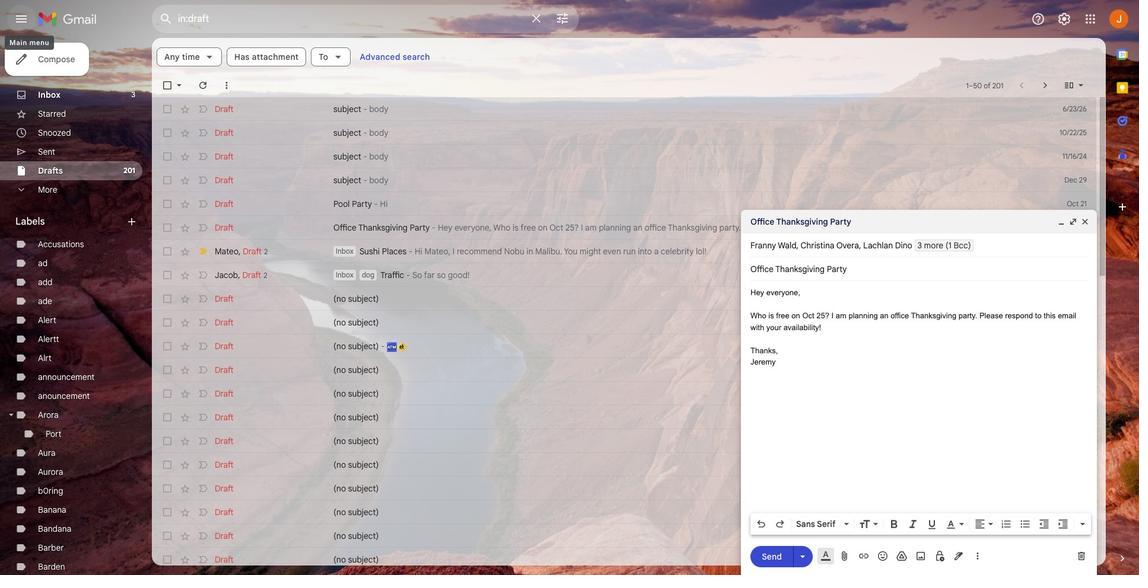 Task type: describe. For each thing, give the bounding box(es) containing it.
attach files image
[[839, 551, 851, 563]]

11/16/24
[[1063, 152, 1087, 161]]

mateo
[[215, 246, 239, 257]]

subject) for 8th (no subject) link
[[348, 484, 379, 494]]

advanced
[[360, 52, 401, 62]]

who inside who is free on oct 25? i am planning an office thanksgiving party. please respond to this email with your availability!
[[751, 312, 767, 321]]

1 (no subject) link from the top
[[334, 293, 1032, 305]]

send button
[[751, 546, 794, 568]]

to button
[[311, 47, 351, 66]]

who is free on oct 25? i am planning an office thanksgiving party. please respond to this email with your availability!
[[751, 312, 1077, 332]]

i for lol!
[[453, 246, 455, 257]]

celebrity
[[661, 246, 694, 257]]

thanksgiving up lol!
[[668, 223, 718, 233]]

recommend
[[457, 246, 502, 257]]

so
[[437, 270, 446, 281]]

indent less ‪(⌘[)‬ image
[[1039, 519, 1051, 531]]

7 (no subject) link from the top
[[334, 459, 1032, 471]]

sep for third row from the bottom of the page
[[1066, 508, 1079, 517]]

14 row from the top
[[152, 406, 1097, 430]]

0 vertical spatial hi
[[380, 199, 388, 210]]

traffic
[[381, 270, 404, 281]]

compose
[[38, 54, 75, 65]]

wed, oct 4, 2023, 9:58 am element
[[1070, 246, 1087, 258]]

row containing jacob
[[152, 264, 1097, 287]]

3 sep from the top
[[1066, 556, 1079, 565]]

planning inside who is free on oct 25? i am planning an office thanksgiving party. please respond to this email with your availability!
[[849, 312, 878, 321]]

3 inside labels 'navigation'
[[131, 90, 135, 99]]

jacob
[[215, 270, 238, 280]]

barber link
[[38, 543, 64, 554]]

main menu
[[9, 39, 49, 47]]

insert link ‪(⌘k)‬ image
[[858, 551, 870, 563]]

to
[[319, 52, 329, 62]]

b0ring
[[38, 486, 63, 497]]

18 row from the top
[[152, 501, 1097, 525]]

cell for seventh row from the bottom
[[1054, 412, 1097, 424]]

advanced search
[[360, 52, 430, 62]]

11 row from the top
[[152, 335, 1097, 359]]

nobu
[[504, 246, 525, 257]]

insert signature image
[[953, 551, 965, 563]]

draft for 16th row from the top
[[215, 460, 234, 471]]

snoozed link
[[38, 128, 71, 138]]

, up jacob , draft 2
[[239, 246, 241, 257]]

starred
[[38, 109, 66, 119]]

(no subject) for 9th (no subject) link from the bottom of the page
[[334, 365, 379, 376]]

i for with
[[832, 312, 834, 321]]

(no for 8th (no subject) link
[[334, 484, 346, 494]]

labels heading
[[15, 216, 126, 228]]

draft for 12th row from the top
[[215, 365, 234, 376]]

you
[[564, 246, 578, 257]]

free inside who is free on oct 25? i am planning an office thanksgiving party. please respond to this email with your availability!
[[777, 312, 790, 321]]

discard draft ‪(⌘⇧d)‬ image
[[1076, 551, 1088, 563]]

(no subject) for 6th (no subject) link from the top of the page
[[334, 436, 379, 447]]

alertt
[[38, 334, 59, 345]]

inbox sushi places - hi mateo, i recommend nobu in malibu. you might even run into a celebrity lol!
[[336, 246, 707, 257]]

bandana
[[38, 524, 71, 535]]

drafts
[[38, 166, 63, 176]]

alert
[[38, 315, 56, 326]]

dino
[[896, 240, 913, 251]]

of
[[984, 81, 991, 90]]

🏧 image
[[387, 342, 397, 352]]

ade
[[38, 296, 52, 307]]

1 50 of 201
[[967, 81, 1004, 90]]

0 vertical spatial on
[[538, 223, 548, 233]]

more image
[[221, 80, 233, 91]]

party. inside who is free on oct 25? i am planning an office thanksgiving party. please respond to this email with your availability!
[[959, 312, 978, 321]]

oct 21
[[1067, 199, 1087, 208]]

attachment
[[252, 52, 299, 62]]

free inside row
[[521, 223, 536, 233]]

jacob , draft 2
[[215, 270, 267, 280]]

cell for 12th row from the bottom of the page
[[1054, 293, 1097, 305]]

aurora link
[[38, 467, 63, 478]]

(no for 8th (no subject) link from the bottom
[[334, 389, 346, 399]]

traffic - so far so good!
[[381, 270, 470, 281]]

office thanksgiving party
[[751, 217, 852, 227]]

aurora
[[38, 467, 63, 478]]

labels navigation
[[0, 38, 152, 576]]

arora
[[38, 410, 59, 421]]

any time
[[164, 52, 200, 62]]

toggle split pane mode image
[[1064, 80, 1076, 91]]

subject) for 9th (no subject) link from the top of the page
[[348, 508, 379, 518]]

everyone, inside message body text field
[[767, 288, 801, 297]]

subject for dec 29
[[334, 175, 361, 186]]

office thanksgiving party dialog
[[741, 210, 1098, 576]]

1 horizontal spatial your
[[870, 223, 886, 233]]

even
[[603, 246, 621, 257]]

(no subject) for 8th (no subject) link from the bottom
[[334, 389, 379, 399]]

50
[[974, 81, 983, 90]]

bandana link
[[38, 524, 71, 535]]

sans serif
[[797, 519, 836, 530]]

body for dec 29
[[369, 175, 389, 186]]

0 horizontal spatial to
[[804, 223, 812, 233]]

1 horizontal spatial hi
[[415, 246, 423, 257]]

15 row from the top
[[152, 430, 1097, 454]]

(no subject) for second (no subject) link from the bottom
[[334, 531, 379, 542]]

places
[[382, 246, 407, 257]]

6/23/26
[[1063, 104, 1087, 113]]

office thanksgiving party - hey everyone, who is free on oct 25? i am planning an office thanksgiving party. please respond to this email with your availability! thanks, jeremy
[[334, 223, 990, 233]]

(no subject) for 8th (no subject) link
[[334, 484, 379, 494]]

mateo,
[[425, 246, 451, 257]]

this inside who is free on oct 25? i am planning an office thanksgiving party. please respond to this email with your availability!
[[1044, 312, 1056, 321]]

thanksgiving up places
[[358, 223, 408, 233]]

announcement link
[[38, 372, 95, 383]]

settings image
[[1058, 12, 1072, 26]]

serif
[[817, 519, 836, 530]]

your inside who is free on oct 25? i am planning an office thanksgiving party. please respond to this email with your availability!
[[767, 323, 782, 332]]

everyone, inside row
[[455, 223, 492, 233]]

close image
[[1081, 217, 1090, 227]]

tue, oct 3, 2023, 3:51 pm element
[[1070, 269, 1087, 281]]

office inside row
[[645, 223, 666, 233]]

(no for 6th (no subject) link from the top of the page
[[334, 436, 346, 447]]

banana
[[38, 505, 66, 516]]

4 row from the top
[[152, 169, 1097, 192]]

3 row from the top
[[152, 145, 1097, 169]]

search mail image
[[156, 8, 177, 30]]

christina
[[801, 240, 835, 251]]

Subject field
[[751, 264, 1088, 275]]

is inside row
[[513, 223, 519, 233]]

🚸 image
[[397, 342, 407, 352]]

am inside who is free on oct 25? i am planning an office thanksgiving party. please respond to this email with your availability!
[[836, 312, 847, 321]]

office for office thanksgiving party
[[751, 217, 775, 227]]

(no subject) for 11th (no subject) link from the top
[[334, 555, 379, 566]]

respond inside row
[[771, 223, 802, 233]]

accusations
[[38, 239, 84, 250]]

Search mail text field
[[178, 13, 522, 25]]

aura link
[[38, 448, 55, 459]]

subject for 11/16/24
[[334, 151, 361, 162]]

3 (no subject) link from the top
[[334, 364, 1032, 376]]

barden
[[38, 562, 65, 573]]

please inside who is free on oct 25? i am planning an office thanksgiving party. please respond to this email with your availability!
[[980, 312, 1004, 321]]

1
[[967, 81, 969, 90]]

11 (no subject) link from the top
[[334, 554, 1032, 566]]

hey inside message body text field
[[751, 288, 765, 297]]

refresh image
[[197, 80, 209, 91]]

6 (no subject) link from the top
[[334, 436, 1032, 448]]

17 row from the top
[[152, 477, 1097, 501]]

sent
[[38, 147, 55, 157]]

(no for seventh (no subject) link from the bottom of the page
[[334, 413, 346, 423]]

drafts link
[[38, 166, 63, 176]]

advanced search button
[[355, 46, 435, 68]]

oct down the tue, oct 3, 2023, 3:51 pm element
[[1070, 318, 1082, 327]]

snoozed
[[38, 128, 71, 138]]

alrt link
[[38, 353, 52, 364]]

so
[[412, 270, 422, 281]]

3 14 from the top
[[1081, 556, 1087, 565]]

sent link
[[38, 147, 55, 157]]

(no for second (no subject) link from the bottom
[[334, 531, 346, 542]]

an inside who is free on oct 25? i am planning an office thanksgiving party. please respond to this email with your availability!
[[880, 312, 889, 321]]

formatting options toolbar
[[751, 514, 1092, 535]]

oct inside who is free on oct 25? i am planning an office thanksgiving party. please respond to this email with your availability!
[[803, 312, 815, 321]]

subject for 6/23/26
[[334, 104, 361, 115]]

0 horizontal spatial party
[[352, 199, 372, 210]]

draft for sixth row from the bottom of the page
[[215, 436, 234, 447]]

Message Body text field
[[751, 287, 1088, 510]]

subject - body for 11/16/24
[[334, 151, 389, 162]]

2 vertical spatial inbox
[[336, 271, 354, 280]]

cell for eighth row from the bottom of the page
[[1054, 388, 1097, 400]]

subject) for 7th (no subject) link from the top
[[348, 460, 379, 471]]

25? inside who is free on oct 25? i am planning an office thanksgiving party. please respond to this email with your availability!
[[817, 312, 830, 321]]

lol!
[[696, 246, 707, 257]]

good!
[[448, 270, 470, 281]]

has
[[235, 52, 250, 62]]

hey everyone,
[[751, 288, 803, 297]]

time
[[182, 52, 200, 62]]

0 vertical spatial 25?
[[566, 223, 579, 233]]

sep 14 for 19th row from the top
[[1066, 532, 1087, 541]]

respond inside who is free on oct 25? i am planning an office thanksgiving party. please respond to this email with your availability!
[[1006, 312, 1034, 321]]

inbox link
[[38, 90, 61, 100]]

accusations link
[[38, 239, 84, 250]]

port
[[46, 429, 61, 440]]

add
[[38, 277, 52, 288]]

overa
[[837, 240, 859, 251]]

main
[[9, 39, 27, 47]]

jeremy inside "thanks, jeremy"
[[751, 358, 776, 367]]

sans serif option
[[794, 519, 842, 531]]

am inside row
[[585, 223, 597, 233]]

announcement
[[38, 372, 95, 383]]

(no for 7th (no subject) link from the top
[[334, 460, 346, 471]]

toggle confidential mode image
[[934, 551, 946, 563]]

1 row from the top
[[152, 97, 1097, 121]]

draft for 1st row from the top of the page
[[215, 104, 234, 115]]

more
[[38, 185, 57, 195]]

labels
[[15, 216, 45, 228]]

subject) for 6th (no subject) link from the top of the page
[[348, 436, 379, 447]]



Task type: vqa. For each thing, say whether or not it's contained in the screenshot.


Task type: locate. For each thing, give the bounding box(es) containing it.
9 (no subject) link from the top
[[334, 507, 1032, 519]]

1 horizontal spatial who
[[751, 312, 767, 321]]

party
[[352, 199, 372, 210], [831, 217, 852, 227], [410, 223, 430, 233]]

minimize image
[[1057, 217, 1067, 227]]

(no for 11th (no subject) link from the top
[[334, 555, 346, 566]]

this left oct 3
[[1044, 312, 1056, 321]]

who down hey everyone,
[[751, 312, 767, 321]]

(no subject) for seventh (no subject) link from the bottom of the page
[[334, 413, 379, 423]]

email down the tue, oct 3, 2023, 3:51 pm element
[[1058, 312, 1077, 321]]

25?
[[566, 223, 579, 233], [817, 312, 830, 321]]

draft for 4th row from the bottom of the page
[[215, 484, 234, 494]]

0 horizontal spatial please
[[744, 223, 769, 233]]

(no for tenth (no subject) link from the bottom
[[334, 318, 346, 328]]

bcc)
[[954, 240, 971, 251]]

1 horizontal spatial to
[[1036, 312, 1042, 321]]

2 subject from the top
[[334, 128, 361, 138]]

clear search image
[[525, 7, 548, 30]]

with inside who is free on oct 25? i am planning an office thanksgiving party. please respond to this email with your availability!
[[751, 323, 765, 332]]

2 subject - body from the top
[[334, 128, 389, 138]]

party for office thanksgiving party - hey everyone, who is free on oct 25? i am planning an office thanksgiving party. please respond to this email with your availability! thanks, jeremy
[[410, 223, 430, 233]]

main content containing any time
[[152, 38, 1106, 576]]

14
[[1081, 508, 1087, 517], [1081, 532, 1087, 541], [1081, 556, 1087, 565]]

1 horizontal spatial office
[[751, 217, 775, 227]]

4 cell from the top
[[1054, 388, 1097, 400]]

anouncement
[[38, 391, 90, 402]]

who inside row
[[494, 223, 511, 233]]

7 cell from the top
[[1054, 459, 1097, 471]]

14 for 19th row from the top
[[1081, 532, 1087, 541]]

None checkbox
[[161, 80, 173, 91], [161, 151, 173, 163], [161, 175, 173, 186], [161, 222, 173, 234], [161, 269, 173, 281], [161, 412, 173, 424], [161, 483, 173, 495], [161, 80, 173, 91], [161, 151, 173, 163], [161, 175, 173, 186], [161, 222, 173, 234], [161, 269, 173, 281], [161, 412, 173, 424], [161, 483, 173, 495]]

free
[[521, 223, 536, 233], [777, 312, 790, 321]]

1 body from the top
[[369, 104, 389, 115]]

on inside who is free on oct 25? i am planning an office thanksgiving party. please respond to this email with your availability!
[[792, 312, 801, 321]]

19 row from the top
[[152, 525, 1097, 548]]

more options image
[[975, 551, 982, 563]]

hey down 'franny'
[[751, 288, 765, 297]]

2 horizontal spatial 3
[[1084, 318, 1087, 327]]

support image
[[1032, 12, 1046, 26]]

11 subject) from the top
[[348, 531, 379, 542]]

everyone, up recommend
[[455, 223, 492, 233]]

12 row from the top
[[152, 359, 1097, 382]]

gmail image
[[38, 7, 103, 31]]

subject - body for 10/22/25
[[334, 128, 389, 138]]

1 vertical spatial 14
[[1081, 532, 1087, 541]]

oct down hey everyone,
[[803, 312, 815, 321]]

dec
[[1065, 176, 1078, 185]]

1 vertical spatial an
[[880, 312, 889, 321]]

more button
[[0, 180, 142, 199]]

4 body from the top
[[369, 175, 389, 186]]

an down subject "field"
[[880, 312, 889, 321]]

email
[[830, 223, 850, 233], [1058, 312, 1077, 321]]

might
[[580, 246, 601, 257]]

None search field
[[152, 5, 579, 33]]

2 row from the top
[[152, 121, 1097, 145]]

0 vertical spatial to
[[804, 223, 812, 233]]

alertt link
[[38, 334, 59, 345]]

5 (no from the top
[[334, 389, 346, 399]]

3 sep 14 from the top
[[1066, 556, 1087, 565]]

2 down mateo , draft 2
[[264, 271, 267, 280]]

1 14 from the top
[[1081, 508, 1087, 517]]

0 horizontal spatial who
[[494, 223, 511, 233]]

email inside row
[[830, 223, 850, 233]]

2 vertical spatial 14
[[1081, 556, 1087, 565]]

1 vertical spatial office
[[891, 312, 909, 321]]

your up "thanks, jeremy"
[[767, 323, 782, 332]]

thanks,
[[932, 223, 961, 233], [751, 346, 778, 355]]

draft
[[215, 104, 234, 115], [215, 128, 234, 138], [215, 151, 234, 162], [215, 175, 234, 186], [215, 199, 234, 210], [215, 223, 234, 233], [243, 246, 262, 257], [242, 270, 261, 280], [215, 294, 234, 305], [215, 318, 234, 328], [215, 341, 234, 352], [215, 365, 234, 376], [215, 389, 234, 399], [215, 413, 234, 423], [215, 436, 234, 447], [215, 460, 234, 471], [215, 484, 234, 494], [215, 508, 234, 518], [215, 531, 234, 542], [215, 555, 234, 566]]

0 vertical spatial party.
[[720, 223, 741, 233]]

draft for 11th row from the top
[[215, 341, 234, 352]]

subject) for 11th (no subject) link from the top
[[348, 555, 379, 566]]

(1
[[946, 240, 952, 251]]

0 horizontal spatial free
[[521, 223, 536, 233]]

insert photo image
[[915, 551, 927, 563]]

draft for 5th row
[[215, 199, 234, 210]]

more formatting options image
[[1077, 519, 1089, 531]]

0 vertical spatial 3
[[131, 90, 135, 99]]

office down subject "field"
[[891, 312, 909, 321]]

0 vertical spatial please
[[744, 223, 769, 233]]

pool party - hi
[[334, 199, 388, 210]]

office
[[645, 223, 666, 233], [891, 312, 909, 321]]

1 horizontal spatial am
[[836, 312, 847, 321]]

3 inside row
[[1084, 318, 1087, 327]]

4 (no subject) from the top
[[334, 365, 379, 376]]

1 vertical spatial am
[[836, 312, 847, 321]]

16 row from the top
[[152, 454, 1097, 477]]

1 vertical spatial everyone,
[[767, 288, 801, 297]]

1 vertical spatial on
[[792, 312, 801, 321]]

0 vertical spatial availability!
[[889, 223, 930, 233]]

1 vertical spatial this
[[1044, 312, 1056, 321]]

with
[[852, 223, 868, 233], [751, 323, 765, 332]]

(no subject) for 7th (no subject) link from the top
[[334, 460, 379, 471]]

alert link
[[38, 315, 56, 326]]

8 row from the top
[[152, 264, 1097, 287]]

(no subject) for 9th (no subject) link from the top of the page
[[334, 508, 379, 518]]

2 horizontal spatial party
[[831, 217, 852, 227]]

0 vertical spatial am
[[585, 223, 597, 233]]

0 horizontal spatial everyone,
[[455, 223, 492, 233]]

1 vertical spatial with
[[751, 323, 765, 332]]

oct
[[1067, 199, 1079, 208], [550, 223, 564, 233], [803, 312, 815, 321], [1070, 318, 1082, 327]]

12 (no from the top
[[334, 555, 346, 566]]

your up lachlan on the top of the page
[[870, 223, 886, 233]]

an inside row
[[634, 223, 643, 233]]

party right pool
[[352, 199, 372, 210]]

2
[[264, 247, 268, 256], [264, 271, 267, 280]]

pop out image
[[1069, 217, 1079, 227]]

8 (no subject) from the top
[[334, 460, 379, 471]]

subject) for seventh (no subject) link from the bottom of the page
[[348, 413, 379, 423]]

thanks, down hey everyone,
[[751, 346, 778, 355]]

4 subject - body from the top
[[334, 175, 389, 186]]

1 vertical spatial is
[[769, 312, 774, 321]]

inbox inside inbox sushi places - hi mateo, i recommend nobu in malibu. you might even run into a celebrity lol!
[[336, 247, 354, 256]]

please inside row
[[744, 223, 769, 233]]

any
[[164, 52, 180, 62]]

thanksgiving inside who is free on oct 25? i am planning an office thanksgiving party. please respond to this email with your availability!
[[911, 312, 957, 321]]

subject) for 9th (no subject) link from the bottom of the page
[[348, 365, 379, 376]]

search
[[403, 52, 430, 62]]

your
[[870, 223, 886, 233], [767, 323, 782, 332]]

body for 6/23/26
[[369, 104, 389, 115]]

hi right pool
[[380, 199, 388, 210]]

numbered list ‪(⌘⇧7)‬ image
[[1001, 519, 1013, 531]]

availability!
[[889, 223, 930, 233], [784, 323, 822, 332]]

oct left 21
[[1067, 199, 1079, 208]]

1 sep 14 from the top
[[1066, 508, 1087, 517]]

older image
[[1040, 80, 1052, 91]]

(no subject) for first (no subject) link from the top of the page
[[334, 294, 379, 305]]

2 14 from the top
[[1081, 532, 1087, 541]]

draft for 4th row from the top of the page
[[215, 175, 234, 186]]

0 vertical spatial everyone,
[[455, 223, 492, 233]]

0 vertical spatial your
[[870, 223, 886, 233]]

3 (no subject) from the top
[[334, 341, 379, 352]]

dec 29
[[1065, 176, 1087, 185]]

7 row from the top
[[152, 240, 1097, 264]]

1 cell from the top
[[1054, 293, 1097, 305]]

on up malibu.
[[538, 223, 548, 233]]

(no
[[334, 294, 346, 305], [334, 318, 346, 328], [334, 341, 346, 352], [334, 365, 346, 376], [334, 389, 346, 399], [334, 413, 346, 423], [334, 436, 346, 447], [334, 460, 346, 471], [334, 484, 346, 494], [334, 508, 346, 518], [334, 531, 346, 542], [334, 555, 346, 566]]

2 body from the top
[[369, 128, 389, 138]]

subject for 10/22/25
[[334, 128, 361, 138]]

(no for 9th (no subject) link from the top of the page
[[334, 508, 346, 518]]

run
[[624, 246, 636, 257]]

1 vertical spatial to
[[1036, 312, 1042, 321]]

0 vertical spatial free
[[521, 223, 536, 233]]

1 horizontal spatial email
[[1058, 312, 1077, 321]]

free down hey everyone,
[[777, 312, 790, 321]]

subject - body
[[334, 104, 389, 115], [334, 128, 389, 138], [334, 151, 389, 162], [334, 175, 389, 186]]

1 2 from the top
[[264, 247, 268, 256]]

13 row from the top
[[152, 382, 1097, 406]]

, left lachlan on the top of the page
[[859, 240, 862, 251]]

to
[[804, 223, 812, 233], [1036, 312, 1042, 321]]

3 subject - body from the top
[[334, 151, 389, 162]]

availability! down hey everyone,
[[784, 323, 822, 332]]

draft for 15th row from the bottom of the page
[[215, 223, 234, 233]]

hey inside row
[[438, 223, 453, 233]]

29
[[1080, 176, 1087, 185]]

0 vertical spatial respond
[[771, 223, 802, 233]]

email up overa
[[830, 223, 850, 233]]

thanks, up (1
[[932, 223, 961, 233]]

subject) for tenth (no subject) link from the bottom
[[348, 318, 379, 328]]

10/22/25
[[1060, 128, 1087, 137]]

more send options image
[[797, 551, 809, 563]]

2 for mateo
[[264, 247, 268, 256]]

0 horizontal spatial office
[[334, 223, 357, 233]]

1 horizontal spatial please
[[980, 312, 1004, 321]]

1 (no subject) from the top
[[334, 294, 379, 305]]

9 subject) from the top
[[348, 484, 379, 494]]

subject) for second (no subject) link from the bottom
[[348, 531, 379, 542]]

subject - body for dec 29
[[334, 175, 389, 186]]

201 inside labels 'navigation'
[[123, 166, 135, 175]]

insert emoji ‪(⌘⇧2)‬ image
[[877, 551, 889, 563]]

0 horizontal spatial on
[[538, 223, 548, 233]]

everyone,
[[455, 223, 492, 233], [767, 288, 801, 297]]

0 vertical spatial hey
[[438, 223, 453, 233]]

1 vertical spatial hi
[[415, 246, 423, 257]]

5 row from the top
[[152, 192, 1097, 216]]

is up the nobu
[[513, 223, 519, 233]]

6 cell from the top
[[1054, 436, 1097, 448]]

barden link
[[38, 562, 65, 573]]

5 cell from the top
[[1054, 412, 1097, 424]]

draft for 11th row from the bottom
[[215, 318, 234, 328]]

8 subject) from the top
[[348, 460, 379, 471]]

party.
[[720, 223, 741, 233], [959, 312, 978, 321]]

1 vertical spatial i
[[453, 246, 455, 257]]

with up franny wald , christina overa , lachlan dino 3 more (1 bcc)
[[852, 223, 868, 233]]

2 horizontal spatial i
[[832, 312, 834, 321]]

office inside row
[[334, 223, 357, 233]]

1 vertical spatial 2
[[264, 271, 267, 280]]

9 (no from the top
[[334, 484, 346, 494]]

1 horizontal spatial jeremy
[[963, 223, 990, 233]]

(no for 9th (no subject) link from the bottom of the page
[[334, 365, 346, 376]]

insert files using drive image
[[896, 551, 908, 563]]

anouncement link
[[38, 391, 90, 402]]

subject - body for 6/23/26
[[334, 104, 389, 115]]

(no subject) link
[[334, 293, 1032, 305], [334, 317, 1032, 329], [334, 364, 1032, 376], [334, 388, 1032, 400], [334, 412, 1032, 424], [334, 436, 1032, 448], [334, 459, 1032, 471], [334, 483, 1032, 495], [334, 507, 1032, 519], [334, 531, 1032, 543], [334, 554, 1032, 566]]

7 (no from the top
[[334, 436, 346, 447]]

mateo , draft 2
[[215, 246, 268, 257]]

tab list
[[1106, 38, 1140, 533]]

6 (no subject) from the top
[[334, 413, 379, 423]]

to inside who is free on oct 25? i am planning an office thanksgiving party. please respond to this email with your availability!
[[1036, 312, 1042, 321]]

0 horizontal spatial 25?
[[566, 223, 579, 233]]

1 horizontal spatial i
[[581, 223, 583, 233]]

oct up malibu.
[[550, 223, 564, 233]]

inbox left sushi
[[336, 247, 354, 256]]

planning inside row
[[599, 223, 631, 233]]

2 sep 14 from the top
[[1066, 532, 1087, 541]]

ade link
[[38, 296, 52, 307]]

is inside who is free on oct 25? i am planning an office thanksgiving party. please respond to this email with your availability!
[[769, 312, 774, 321]]

1 horizontal spatial 25?
[[817, 312, 830, 321]]

10 (no subject) link from the top
[[334, 531, 1032, 543]]

0 horizontal spatial office
[[645, 223, 666, 233]]

0 vertical spatial inbox
[[38, 90, 61, 100]]

1 vertical spatial email
[[1058, 312, 1077, 321]]

subject) for first (no subject) link from the top of the page
[[348, 294, 379, 305]]

row containing mateo
[[152, 240, 1097, 264]]

jeremy inside row
[[963, 223, 990, 233]]

starred link
[[38, 109, 66, 119]]

0 horizontal spatial party.
[[720, 223, 741, 233]]

5 subject) from the top
[[348, 389, 379, 399]]

(no subject) for tenth (no subject) link from the bottom
[[334, 318, 379, 328]]

hi
[[380, 199, 388, 210], [415, 246, 423, 257]]

2 inside jacob , draft 2
[[264, 271, 267, 280]]

4 (no from the top
[[334, 365, 346, 376]]

0 horizontal spatial email
[[830, 223, 850, 233]]

advanced search options image
[[551, 7, 575, 30]]

cell for sixth row from the bottom of the page
[[1054, 436, 1097, 448]]

thanksgiving up wald
[[777, 217, 829, 227]]

6 subject) from the top
[[348, 413, 379, 423]]

draft for 19th row from the top
[[215, 531, 234, 542]]

3 subject from the top
[[334, 151, 361, 162]]

undo ‪(⌘z)‬ image
[[756, 519, 768, 531]]

10 row from the top
[[152, 311, 1097, 335]]

draft for 3rd row
[[215, 151, 234, 162]]

1 sep from the top
[[1066, 508, 1079, 517]]

0 vertical spatial email
[[830, 223, 850, 233]]

0 horizontal spatial thanks,
[[751, 346, 778, 355]]

7 subject) from the top
[[348, 436, 379, 447]]

0 horizontal spatial 201
[[123, 166, 135, 175]]

an up into
[[634, 223, 643, 233]]

0 vertical spatial 2
[[264, 247, 268, 256]]

inbox inside labels 'navigation'
[[38, 90, 61, 100]]

0 vertical spatial with
[[852, 223, 868, 233]]

thanks, jeremy
[[751, 346, 778, 367]]

2 2 from the top
[[264, 271, 267, 280]]

0 vertical spatial is
[[513, 223, 519, 233]]

14 for third row from the bottom of the page
[[1081, 508, 1087, 517]]

bulleted list ‪(⌘⇧8)‬ image
[[1020, 519, 1032, 531]]

21
[[1081, 199, 1087, 208]]

1 horizontal spatial hey
[[751, 288, 765, 297]]

1 horizontal spatial on
[[792, 312, 801, 321]]

jeremy
[[963, 223, 990, 233], [751, 358, 776, 367]]

11 (no subject) from the top
[[334, 531, 379, 542]]

1 subject) from the top
[[348, 294, 379, 305]]

0 horizontal spatial your
[[767, 323, 782, 332]]

8 (no subject) link from the top
[[334, 483, 1032, 495]]

1 horizontal spatial thanks,
[[932, 223, 961, 233]]

2 cell from the top
[[1054, 341, 1097, 353]]

ad
[[38, 258, 48, 269]]

on
[[538, 223, 548, 233], [792, 312, 801, 321]]

0 vertical spatial sep
[[1066, 508, 1079, 517]]

party up "mateo,"
[[410, 223, 430, 233]]

10 (no subject) from the top
[[334, 508, 379, 518]]

any time button
[[157, 47, 222, 66]]

thanksgiving down subject "field"
[[911, 312, 957, 321]]

office
[[751, 217, 775, 227], [334, 223, 357, 233]]

1 subject from the top
[[334, 104, 361, 115]]

main content
[[152, 38, 1106, 576]]

subject)
[[348, 294, 379, 305], [348, 318, 379, 328], [348, 341, 379, 352], [348, 365, 379, 376], [348, 389, 379, 399], [348, 413, 379, 423], [348, 436, 379, 447], [348, 460, 379, 471], [348, 484, 379, 494], [348, 508, 379, 518], [348, 531, 379, 542], [348, 555, 379, 566]]

10 (no from the top
[[334, 508, 346, 518]]

0 vertical spatial thanks,
[[932, 223, 961, 233]]

12 (no subject) from the top
[[334, 555, 379, 566]]

to left oct 3
[[1036, 312, 1042, 321]]

2 vertical spatial i
[[832, 312, 834, 321]]

2 (no from the top
[[334, 318, 346, 328]]

has attachment button
[[227, 47, 306, 66]]

availability! inside who is free on oct 25? i am planning an office thanksgiving party. please respond to this email with your availability!
[[784, 323, 822, 332]]

cell for 11th row from the top
[[1054, 341, 1097, 353]]

far
[[424, 270, 435, 281]]

9 row from the top
[[152, 287, 1097, 311]]

, down mateo , draft 2
[[238, 270, 240, 280]]

sep 14 for third row from the bottom of the page
[[1066, 508, 1087, 517]]

None checkbox
[[161, 103, 173, 115], [161, 127, 173, 139], [161, 198, 173, 210], [161, 246, 173, 258], [161, 293, 173, 305], [161, 317, 173, 329], [161, 341, 173, 353], [161, 364, 173, 376], [161, 388, 173, 400], [161, 436, 173, 448], [161, 459, 173, 471], [161, 507, 173, 519], [161, 531, 173, 543], [161, 554, 173, 566], [161, 103, 173, 115], [161, 127, 173, 139], [161, 198, 173, 210], [161, 246, 173, 258], [161, 293, 173, 305], [161, 317, 173, 329], [161, 341, 173, 353], [161, 364, 173, 376], [161, 388, 173, 400], [161, 436, 173, 448], [161, 459, 173, 471], [161, 507, 173, 519], [161, 531, 173, 543], [161, 554, 173, 566]]

2 inside mateo , draft 2
[[264, 247, 268, 256]]

20 row from the top
[[152, 548, 1097, 572]]

draft for third row from the bottom of the page
[[215, 508, 234, 518]]

menu
[[30, 39, 49, 47]]

main menu image
[[14, 12, 28, 26]]

1 vertical spatial thanks,
[[751, 346, 778, 355]]

party up overa
[[831, 217, 852, 227]]

i inside who is free on oct 25? i am planning an office thanksgiving party. please respond to this email with your availability!
[[832, 312, 834, 321]]

inbox
[[38, 90, 61, 100], [336, 247, 354, 256], [336, 271, 354, 280]]

1 horizontal spatial 201
[[993, 81, 1004, 90]]

thanks, inside message body text field
[[751, 346, 778, 355]]

6 row from the top
[[152, 216, 1097, 240]]

4 (no subject) link from the top
[[334, 388, 1032, 400]]

2 vertical spatial 3
[[1084, 318, 1087, 327]]

office inside dialog
[[751, 217, 775, 227]]

subject) for 8th (no subject) link from the bottom
[[348, 389, 379, 399]]

2 subject) from the top
[[348, 318, 379, 328]]

1 vertical spatial your
[[767, 323, 782, 332]]

4 subject from the top
[[334, 175, 361, 186]]

0 horizontal spatial hey
[[438, 223, 453, 233]]

3 subject) from the top
[[348, 341, 379, 352]]

inbox left dog
[[336, 271, 354, 280]]

party inside dialog
[[831, 217, 852, 227]]

2 sep from the top
[[1066, 532, 1079, 541]]

0 horizontal spatial planning
[[599, 223, 631, 233]]

bold ‪(⌘b)‬ image
[[889, 519, 900, 531]]

1 vertical spatial sep 14
[[1066, 532, 1087, 541]]

1 horizontal spatial party.
[[959, 312, 978, 321]]

2 (no subject) link from the top
[[334, 317, 1032, 329]]

availability! up dino
[[889, 223, 930, 233]]

0 vertical spatial sep 14
[[1066, 508, 1087, 517]]

1 vertical spatial 25?
[[817, 312, 830, 321]]

sep for 19th row from the top
[[1066, 532, 1079, 541]]

1 horizontal spatial everyone,
[[767, 288, 801, 297]]

cell for 12th row from the top
[[1054, 364, 1097, 376]]

draft for first row from the bottom of the page
[[215, 555, 234, 566]]

1 vertical spatial please
[[980, 312, 1004, 321]]

with up "thanks, jeremy"
[[751, 323, 765, 332]]

1 (no from the top
[[334, 294, 346, 305]]

11 (no from the top
[[334, 531, 346, 542]]

draft for eighth row from the bottom of the page
[[215, 389, 234, 399]]

0 horizontal spatial this
[[814, 223, 827, 233]]

on down hey everyone,
[[792, 312, 801, 321]]

1 horizontal spatial office
[[891, 312, 909, 321]]

into
[[638, 246, 652, 257]]

1 horizontal spatial 3
[[918, 240, 922, 251]]

party. inside row
[[720, 223, 741, 233]]

to up christina
[[804, 223, 812, 233]]

12 subject) from the top
[[348, 555, 379, 566]]

sushi
[[360, 246, 380, 257]]

9 (no subject) from the top
[[334, 484, 379, 494]]

who up the nobu
[[494, 223, 511, 233]]

redo ‪(⌘y)‬ image
[[775, 519, 787, 531]]

0 vertical spatial who
[[494, 223, 511, 233]]

2 up jacob , draft 2
[[264, 247, 268, 256]]

party for office thanksgiving party
[[831, 217, 852, 227]]

0 vertical spatial this
[[814, 223, 827, 233]]

draft for 19th row from the bottom of the page
[[215, 128, 234, 138]]

email inside who is free on oct 25? i am planning an office thanksgiving party. please respond to this email with your availability!
[[1058, 312, 1077, 321]]

2 (no subject) from the top
[[334, 318, 379, 328]]

, left christina
[[797, 240, 799, 251]]

1 vertical spatial hey
[[751, 288, 765, 297]]

ad link
[[38, 258, 48, 269]]

0 vertical spatial office
[[645, 223, 666, 233]]

office down pool
[[334, 223, 357, 233]]

indent more ‪(⌘])‬ image
[[1058, 519, 1070, 531]]

2 vertical spatial sep 14
[[1066, 556, 1087, 565]]

b0ring link
[[38, 486, 63, 497]]

hi left "mateo,"
[[415, 246, 423, 257]]

1 subject - body from the top
[[334, 104, 389, 115]]

office inside who is free on oct 25? i am planning an office thanksgiving party. please respond to this email with your availability!
[[891, 312, 909, 321]]

cell
[[1054, 293, 1097, 305], [1054, 341, 1097, 353], [1054, 364, 1097, 376], [1054, 388, 1097, 400], [1054, 412, 1097, 424], [1054, 436, 1097, 448], [1054, 459, 1097, 471], [1054, 483, 1097, 495]]

who
[[494, 223, 511, 233], [751, 312, 767, 321]]

this inside row
[[814, 223, 827, 233]]

3 (no from the top
[[334, 341, 346, 352]]

draft for 12th row from the bottom of the page
[[215, 294, 234, 305]]

office up a
[[645, 223, 666, 233]]

underline ‪(⌘u)‬ image
[[927, 519, 938, 531]]

hey up "mateo,"
[[438, 223, 453, 233]]

3 cell from the top
[[1054, 364, 1097, 376]]

office for office thanksgiving party - hey everyone, who is free on oct 25? i am planning an office thanksgiving party. please respond to this email with your availability! thanks, jeremy
[[334, 223, 357, 233]]

wald
[[778, 240, 797, 251]]

10 subject) from the top
[[348, 508, 379, 518]]

body for 10/22/25
[[369, 128, 389, 138]]

this up christina
[[814, 223, 827, 233]]

3 inside office thanksgiving party dialog
[[918, 240, 922, 251]]

free up in
[[521, 223, 536, 233]]

201
[[993, 81, 1004, 90], [123, 166, 135, 175]]

inbox up starred link
[[38, 90, 61, 100]]

2 for jacob
[[264, 271, 267, 280]]

subject
[[334, 104, 361, 115], [334, 128, 361, 138], [334, 151, 361, 162], [334, 175, 361, 186]]

draft for seventh row from the bottom
[[215, 413, 234, 423]]

7 (no subject) from the top
[[334, 436, 379, 447]]

3 body from the top
[[369, 151, 389, 162]]

1 vertical spatial free
[[777, 312, 790, 321]]

0 vertical spatial 201
[[993, 81, 1004, 90]]

barber
[[38, 543, 64, 554]]

italic ‪(⌘i)‬ image
[[908, 519, 919, 531]]

is down hey everyone,
[[769, 312, 774, 321]]

office up 'franny'
[[751, 217, 775, 227]]

everyone, down wald
[[767, 288, 801, 297]]

oct 3
[[1070, 318, 1087, 327]]

5 (no subject) link from the top
[[334, 412, 1032, 424]]

1 vertical spatial availability!
[[784, 323, 822, 332]]

1 vertical spatial respond
[[1006, 312, 1034, 321]]

row
[[152, 97, 1097, 121], [152, 121, 1097, 145], [152, 145, 1097, 169], [152, 169, 1097, 192], [152, 192, 1097, 216], [152, 216, 1097, 240], [152, 240, 1097, 264], [152, 264, 1097, 287], [152, 287, 1097, 311], [152, 311, 1097, 335], [152, 335, 1097, 359], [152, 359, 1097, 382], [152, 382, 1097, 406], [152, 406, 1097, 430], [152, 430, 1097, 454], [152, 454, 1097, 477], [152, 477, 1097, 501], [152, 501, 1097, 525], [152, 525, 1097, 548], [152, 548, 1097, 572]]

0 horizontal spatial 3
[[131, 90, 135, 99]]

1 horizontal spatial this
[[1044, 312, 1056, 321]]

5 (no subject) from the top
[[334, 389, 379, 399]]

1 horizontal spatial with
[[852, 223, 868, 233]]

0 vertical spatial planning
[[599, 223, 631, 233]]

8 (no from the top
[[334, 460, 346, 471]]

body for 11/16/24
[[369, 151, 389, 162]]

banana link
[[38, 505, 66, 516]]

6 (no from the top
[[334, 413, 346, 423]]

cell for 16th row from the top
[[1054, 459, 1097, 471]]

0 horizontal spatial i
[[453, 246, 455, 257]]

cell for 4th row from the bottom of the page
[[1054, 483, 1097, 495]]

8 cell from the top
[[1054, 483, 1097, 495]]

4 subject) from the top
[[348, 365, 379, 376]]

more
[[925, 240, 944, 251]]

sans
[[797, 519, 816, 530]]

1 vertical spatial party.
[[959, 312, 978, 321]]

pool
[[334, 199, 350, 210]]

0 horizontal spatial with
[[751, 323, 765, 332]]

thanks, inside row
[[932, 223, 961, 233]]

0 horizontal spatial am
[[585, 223, 597, 233]]

(no for first (no subject) link from the top of the page
[[334, 294, 346, 305]]



